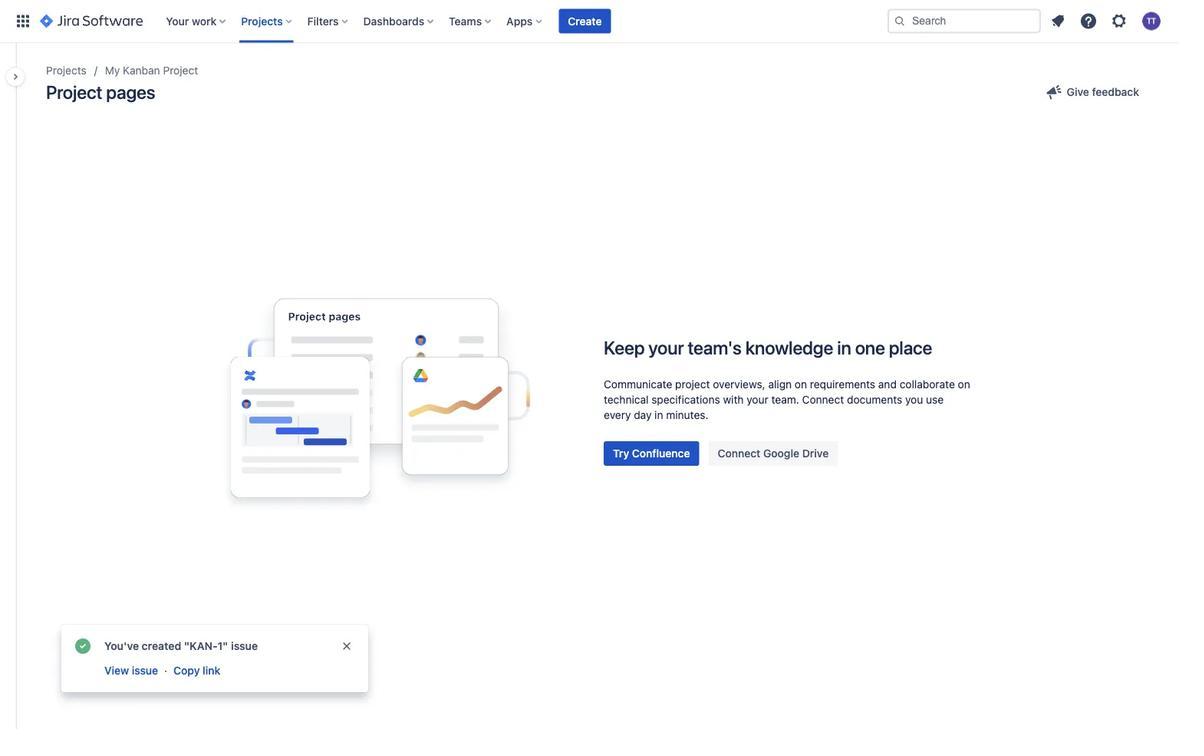 Task type: vqa. For each thing, say whether or not it's contained in the screenshot.
minutes.
yes



Task type: locate. For each thing, give the bounding box(es) containing it.
projects link
[[46, 61, 87, 80]]

projects up project pages on the top of the page
[[46, 64, 87, 77]]

notifications image
[[1049, 12, 1068, 30]]

0 vertical spatial in
[[838, 337, 852, 359]]

connect left google
[[718, 447, 761, 460]]

issue right view
[[132, 664, 158, 677]]

0 horizontal spatial connect
[[718, 447, 761, 460]]

0 horizontal spatial issue
[[132, 664, 158, 677]]

0 horizontal spatial projects
[[46, 64, 87, 77]]

projects button
[[237, 9, 298, 33]]

google
[[764, 447, 800, 460]]

on right align
[[795, 378, 808, 391]]

project down projects "link"
[[46, 81, 102, 103]]

in left one
[[838, 337, 852, 359]]

issue
[[231, 640, 258, 653], [132, 664, 158, 677]]

communicate project overviews, align on requirements and collaborate on technical specifications with your team. connect documents you use every day in minutes.
[[604, 378, 971, 421]]

with
[[724, 393, 744, 406]]

teams button
[[445, 9, 498, 33]]

created
[[142, 640, 181, 653]]

1 vertical spatial connect
[[718, 447, 761, 460]]

drive
[[803, 447, 829, 460]]

projects for projects popup button
[[241, 15, 283, 27]]

projects for projects "link"
[[46, 64, 87, 77]]

minutes.
[[667, 409, 709, 421]]

0 vertical spatial connect
[[803, 393, 845, 406]]

0 vertical spatial your
[[649, 337, 684, 359]]

on
[[795, 378, 808, 391], [959, 378, 971, 391]]

issue right 1"
[[231, 640, 258, 653]]

0 vertical spatial project
[[163, 64, 198, 77]]

your right the keep
[[649, 337, 684, 359]]

copy link
[[174, 664, 221, 677]]

copy
[[174, 664, 200, 677]]

settings image
[[1111, 12, 1129, 30]]

0 vertical spatial issue
[[231, 640, 258, 653]]

requirements
[[811, 378, 876, 391]]

projects inside projects popup button
[[241, 15, 283, 27]]

dashboards
[[364, 15, 425, 27]]

place
[[890, 337, 933, 359]]

0 horizontal spatial on
[[795, 378, 808, 391]]

try confluence
[[613, 447, 691, 460]]

project pages
[[46, 81, 155, 103]]

1 horizontal spatial on
[[959, 378, 971, 391]]

use
[[927, 393, 944, 406]]

1 horizontal spatial connect
[[803, 393, 845, 406]]

overviews,
[[713, 378, 766, 391]]

keep your team's knowledge in one place
[[604, 337, 933, 359]]

1 vertical spatial projects
[[46, 64, 87, 77]]

dismiss image
[[341, 640, 353, 653]]

1 horizontal spatial issue
[[231, 640, 258, 653]]

your down the overviews,
[[747, 393, 769, 406]]

project
[[676, 378, 711, 391]]

align
[[769, 378, 792, 391]]

on right collaborate
[[959, 378, 971, 391]]

your
[[649, 337, 684, 359], [747, 393, 769, 406]]

1 horizontal spatial your
[[747, 393, 769, 406]]

projects
[[241, 15, 283, 27], [46, 64, 87, 77]]

0 vertical spatial projects
[[241, 15, 283, 27]]

dashboards button
[[359, 9, 440, 33]]

1 horizontal spatial projects
[[241, 15, 283, 27]]

1 vertical spatial your
[[747, 393, 769, 406]]

banner containing your work
[[0, 0, 1180, 43]]

communicate
[[604, 378, 673, 391]]

create
[[568, 15, 602, 27]]

0 horizontal spatial in
[[655, 409, 664, 421]]

jira software image
[[40, 12, 143, 30], [40, 12, 143, 30]]

1 vertical spatial in
[[655, 409, 664, 421]]

connect
[[803, 393, 845, 406], [718, 447, 761, 460]]

connect inside button
[[718, 447, 761, 460]]

you've created "kan-1" issue
[[104, 640, 258, 653]]

kanban
[[123, 64, 160, 77]]

connect down requirements
[[803, 393, 845, 406]]

primary element
[[9, 0, 888, 43]]

projects right work
[[241, 15, 283, 27]]

knowledge
[[746, 337, 834, 359]]

you've
[[104, 640, 139, 653]]

view
[[104, 664, 129, 677]]

success image
[[74, 637, 92, 656]]

project right kanban
[[163, 64, 198, 77]]

project
[[163, 64, 198, 77], [46, 81, 102, 103]]

issue inside view issue link
[[132, 664, 158, 677]]

keep
[[604, 337, 645, 359]]

in
[[838, 337, 852, 359], [655, 409, 664, 421]]

1 vertical spatial project
[[46, 81, 102, 103]]

apps button
[[502, 9, 548, 33]]

help image
[[1080, 12, 1099, 30]]

filters
[[308, 15, 339, 27]]

0 horizontal spatial project
[[46, 81, 102, 103]]

banner
[[0, 0, 1180, 43]]

1 vertical spatial issue
[[132, 664, 158, 677]]

in right day
[[655, 409, 664, 421]]

give
[[1068, 86, 1090, 98]]



Task type: describe. For each thing, give the bounding box(es) containing it.
connect google drive
[[718, 447, 829, 460]]

apps
[[507, 15, 533, 27]]

try
[[613, 447, 630, 460]]

your work
[[166, 15, 217, 27]]

my kanban project link
[[105, 61, 198, 80]]

1 horizontal spatial project
[[163, 64, 198, 77]]

pages
[[106, 81, 155, 103]]

give feedback button
[[1037, 80, 1149, 104]]

1 on from the left
[[795, 378, 808, 391]]

specifications
[[652, 393, 721, 406]]

team's
[[688, 337, 742, 359]]

your profile and settings image
[[1143, 12, 1162, 30]]

my
[[105, 64, 120, 77]]

teams
[[449, 15, 482, 27]]

feedback
[[1093, 86, 1140, 98]]

day
[[634, 409, 652, 421]]

1 horizontal spatial in
[[838, 337, 852, 359]]

in inside communicate project overviews, align on requirements and collaborate on technical specifications with your team. connect documents you use every day in minutes.
[[655, 409, 664, 421]]

sidebar navigation image
[[0, 61, 34, 92]]

collaborate
[[900, 378, 956, 391]]

0 horizontal spatial your
[[649, 337, 684, 359]]

search image
[[894, 15, 907, 27]]

your inside communicate project overviews, align on requirements and collaborate on technical specifications with your team. connect documents you use every day in minutes.
[[747, 393, 769, 406]]

one
[[856, 337, 886, 359]]

documents
[[848, 393, 903, 406]]

1"
[[218, 640, 228, 653]]

2 on from the left
[[959, 378, 971, 391]]

give feedback
[[1068, 86, 1140, 98]]

connect inside communicate project overviews, align on requirements and collaborate on technical specifications with your team. connect documents you use every day in minutes.
[[803, 393, 845, 406]]

appswitcher icon image
[[14, 12, 32, 30]]

try confluence button
[[604, 441, 700, 466]]

team.
[[772, 393, 800, 406]]

technical
[[604, 393, 649, 406]]

view issue link
[[103, 662, 160, 680]]

"kan-
[[184, 640, 218, 653]]

confluence
[[632, 447, 691, 460]]

filters button
[[303, 9, 354, 33]]

create button
[[559, 9, 611, 33]]

your
[[166, 15, 189, 27]]

copy link button
[[172, 662, 222, 680]]

connect google drive button
[[709, 441, 839, 466]]

link
[[203, 664, 221, 677]]

Search field
[[888, 9, 1042, 33]]

work
[[192, 15, 217, 27]]

view issue
[[104, 664, 158, 677]]

my kanban project
[[105, 64, 198, 77]]

you
[[906, 393, 924, 406]]

your work button
[[161, 9, 232, 33]]

every
[[604, 409, 631, 421]]

and
[[879, 378, 897, 391]]



